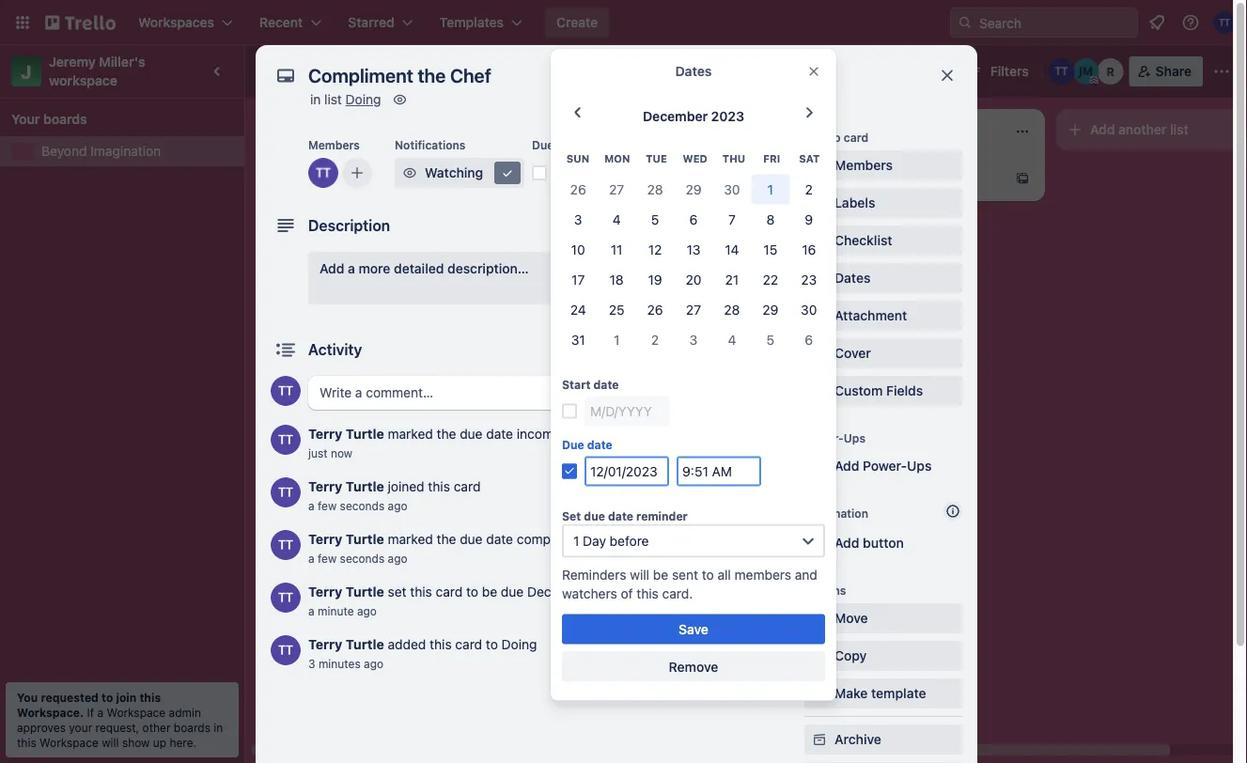 Task type: describe. For each thing, give the bounding box(es) containing it.
turtle for set this card to be due dec 1 at 9:51 am
[[346, 584, 384, 600]]

31
[[571, 332, 585, 347]]

detailed
[[394, 261, 444, 276]]

show menu image
[[1213, 62, 1231, 81]]

compliment
[[541, 216, 615, 231]]

1 down 25 button
[[614, 332, 620, 347]]

move link
[[805, 603, 963, 634]]

doing link
[[346, 92, 381, 107]]

terry turtle (terryturtle) image left just in the bottom left of the page
[[271, 425, 301, 455]]

3 for 3 button to the bottom
[[690, 332, 698, 347]]

due inside terry turtle marked the due date complete a few seconds ago
[[460, 532, 483, 547]]

due inside terry turtle marked the due date incomplete just now
[[460, 426, 483, 442]]

dates button
[[805, 263, 963, 293]]

labels
[[835, 195, 875, 211]]

15 button
[[751, 234, 790, 264]]

sent
[[672, 567, 698, 582]]

0 horizontal spatial 2 button
[[636, 325, 674, 355]]

this inside reminders will be sent to all members and watchers of this card.
[[637, 585, 659, 601]]

0 horizontal spatial ups
[[844, 431, 866, 445]]

if
[[87, 706, 94, 719]]

sat
[[799, 153, 820, 165]]

imagination inside text box
[[334, 61, 429, 81]]

search image
[[958, 15, 973, 30]]

your
[[69, 721, 92, 734]]

0 horizontal spatial 28 button
[[636, 174, 674, 204]]

if a workspace admin approves your request, other boards in this workspace will show up here.
[[17, 706, 223, 749]]

4 for topmost 4 button
[[613, 211, 621, 227]]

attachment
[[835, 308, 907, 323]]

sm image for watching
[[400, 164, 419, 182]]

move
[[835, 610, 868, 626]]

this inside if a workspace admin approves your request, other boards in this workspace will show up here.
[[17, 736, 36, 749]]

0 vertical spatial in
[[310, 92, 321, 107]]

dec 1 at 9:51 am
[[562, 165, 666, 180]]

0 vertical spatial due date
[[532, 138, 582, 151]]

will inside if a workspace admin approves your request, other boards in this workspace will show up here.
[[102, 736, 119, 749]]

sm image left mark due date as complete option
[[498, 164, 517, 182]]

kickoff meeting link
[[274, 444, 493, 463]]

24 button
[[559, 294, 597, 325]]

thinking
[[541, 174, 593, 190]]

3 minutes ago link
[[308, 657, 384, 670]]

0 vertical spatial 30 button
[[713, 174, 751, 204]]

a inside terry turtle joined this card a few seconds ago
[[308, 499, 315, 512]]

card inside terry turtle set this card to be due dec 1 at 9:51 am a minute ago
[[436, 584, 463, 600]]

11 button
[[597, 234, 636, 264]]

compliment the chef link
[[541, 214, 759, 233]]

date up before
[[608, 510, 634, 523]]

add button
[[835, 535, 904, 551]]

1 vertical spatial 29
[[763, 302, 779, 317]]

your
[[11, 111, 40, 127]]

ago inside terry turtle set this card to be due dec 1 at 9:51 am a minute ago
[[357, 604, 377, 618]]

notifications
[[395, 138, 466, 151]]

0 horizontal spatial 1 button
[[597, 325, 636, 355]]

another
[[1119, 122, 1167, 137]]

power-ups
[[805, 431, 866, 445]]

0 horizontal spatial add a card button
[[263, 480, 474, 510]]

marked for marked the due date incomplete
[[388, 426, 433, 442]]

0 vertical spatial list
[[324, 92, 342, 107]]

thoughts thinking
[[541, 163, 612, 190]]

0 horizontal spatial beyond imagination
[[41, 143, 161, 159]]

card inside terry turtle added this card to doing 3 minutes ago
[[455, 637, 482, 652]]

add power-ups
[[835, 458, 932, 474]]

make template
[[835, 686, 926, 701]]

workspace.
[[17, 706, 84, 719]]

j
[[21, 60, 32, 82]]

23
[[801, 271, 817, 287]]

27 for top 27 button
[[609, 181, 624, 197]]

share button
[[1130, 56, 1203, 86]]

beyond imagination inside text box
[[269, 61, 429, 81]]

add up sat
[[805, 131, 827, 144]]

sm image for labels
[[810, 194, 829, 212]]

date inside terry turtle marked the due date complete a few seconds ago
[[486, 532, 513, 547]]

a down the 'kickoff meeting'
[[322, 487, 329, 502]]

kickoff
[[274, 445, 317, 461]]

a up labels at top
[[855, 171, 863, 186]]

in inside if a workspace admin approves your request, other boards in this workspace will show up here.
[[214, 721, 223, 734]]

1 vertical spatial 28 button
[[713, 294, 751, 325]]

complete
[[517, 532, 573, 547]]

to inside reminders will be sent to all members and watchers of this card.
[[702, 567, 714, 582]]

card up members link
[[844, 131, 869, 144]]

create from template… image
[[1015, 171, 1030, 186]]

sm image for move
[[810, 609, 829, 628]]

star or unstar board image
[[450, 64, 465, 79]]

1 inside button
[[590, 165, 596, 180]]

terry for marked the due date incomplete
[[308, 426, 342, 442]]

you requested to join this workspace.
[[17, 691, 161, 719]]

chef
[[641, 216, 670, 231]]

card down the meeting
[[332, 487, 360, 502]]

0 vertical spatial 29 button
[[674, 174, 713, 204]]

terry for joined this card
[[308, 479, 342, 494]]

0 vertical spatial 5 button
[[636, 204, 674, 234]]

1 inside option
[[588, 242, 593, 255]]

filters
[[990, 63, 1029, 79]]

1 horizontal spatial 27 button
[[674, 294, 713, 325]]

fields
[[886, 383, 923, 399]]

card up 25
[[599, 283, 627, 299]]

to inside terry turtle added this card to doing 3 minutes ago
[[486, 637, 498, 652]]

a left more
[[348, 261, 355, 276]]

sm image for cover
[[810, 344, 829, 363]]

6 for 6 button to the top
[[690, 211, 698, 227]]

due right set
[[584, 510, 605, 523]]

31 button
[[559, 325, 597, 355]]

1 horizontal spatial 28
[[724, 302, 740, 317]]

terry for marked the due date complete
[[308, 532, 342, 547]]

card up labels link at the top
[[866, 171, 894, 186]]

0 notifications image
[[1146, 11, 1168, 34]]

add a card for the rightmost 'add a card' button
[[827, 171, 894, 186]]

date right start
[[594, 378, 619, 391]]

this inside you requested to join this workspace.
[[139, 691, 161, 704]]

date inside terry turtle marked the due date incomplete just now
[[486, 426, 513, 442]]

1 m/d/yyyy text field from the top
[[585, 396, 669, 426]]

terry turtle added this card to doing 3 minutes ago
[[308, 637, 537, 670]]

14
[[725, 241, 739, 257]]

at inside button
[[600, 165, 612, 180]]

this inside terry turtle joined this card a few seconds ago
[[428, 479, 450, 494]]

1 vertical spatial 26 button
[[636, 294, 674, 325]]

set
[[562, 510, 581, 523]]

0 vertical spatial 2 button
[[790, 174, 828, 204]]

remove
[[669, 659, 718, 674]]

show
[[122, 736, 150, 749]]

button
[[863, 535, 904, 551]]

sm image for members
[[810, 156, 829, 175]]

1 vertical spatial 4 button
[[713, 325, 751, 355]]

approves
[[17, 721, 66, 734]]

0 horizontal spatial imagination
[[91, 143, 161, 159]]

jeremy miller's workspace
[[49, 54, 149, 88]]

incomplete
[[517, 426, 584, 442]]

Dec 1 checkbox
[[541, 237, 599, 259]]

terry turtle (terryturtle) image up kickoff
[[271, 376, 301, 406]]

22 button
[[751, 264, 790, 294]]

custom fields button
[[805, 382, 963, 400]]

dates inside button
[[835, 270, 871, 286]]

custom
[[835, 383, 883, 399]]

Board name text field
[[259, 56, 438, 86]]

make template link
[[805, 679, 963, 709]]

1 vertical spatial due
[[562, 438, 584, 451]]

22
[[763, 271, 778, 287]]

create for create
[[556, 15, 598, 30]]

sm image for make template
[[810, 684, 829, 703]]

17
[[572, 271, 585, 287]]

21
[[725, 271, 739, 287]]

1 inside terry turtle set this card to be due dec 1 at 9:51 am a minute ago
[[555, 584, 561, 600]]

0 vertical spatial members
[[308, 138, 360, 151]]

terry for added this card to doing
[[308, 637, 342, 652]]

date up sun
[[557, 138, 582, 151]]

0 vertical spatial the
[[618, 216, 638, 231]]

next month image
[[798, 102, 821, 124]]

hide
[[701, 342, 730, 357]]

to inside you requested to join this workspace.
[[102, 691, 113, 704]]

archive link
[[805, 725, 963, 755]]

add members to card image
[[350, 164, 365, 182]]

few inside terry turtle joined this card a few seconds ago
[[318, 499, 337, 512]]

9:51 inside terry turtle set this card to be due dec 1 at 9:51 am a minute ago
[[580, 584, 606, 600]]

1 left day
[[573, 533, 579, 548]]

create from template… image for 'add a card' button to the left
[[481, 487, 496, 502]]

sm image for archive
[[810, 730, 829, 749]]

0 vertical spatial 27 button
[[597, 174, 636, 204]]

all
[[718, 567, 731, 582]]

checklist link
[[805, 226, 963, 256]]

1 day before
[[573, 533, 649, 548]]

sm image right doing link
[[391, 90, 409, 109]]

open information menu image
[[1182, 13, 1200, 32]]

close popover image
[[806, 64, 822, 79]]

requested
[[41, 691, 99, 704]]

Mark due date as complete checkbox
[[532, 165, 547, 180]]

add a card for middle 'add a card' button
[[560, 283, 627, 299]]

added
[[388, 637, 426, 652]]

0 vertical spatial workspace
[[107, 706, 166, 719]]

0 horizontal spatial dates
[[675, 63, 712, 79]]

be inside reminders will be sent to all members and watchers of this card.
[[653, 567, 668, 582]]

27 for 27 button to the right
[[686, 302, 701, 317]]

0 vertical spatial 6 button
[[674, 204, 713, 234]]

details
[[734, 342, 776, 357]]

16 button
[[790, 234, 828, 264]]

26 for the top 26 button
[[570, 181, 586, 197]]

1 down the create instagram
[[323, 404, 329, 417]]

marked for marked the due date complete
[[388, 532, 433, 547]]

a right 17
[[589, 283, 596, 299]]

reminders will be sent to all members and watchers of this card.
[[562, 567, 818, 601]]

december
[[643, 109, 708, 124]]

1 vertical spatial 3 button
[[674, 325, 713, 355]]

0 horizontal spatial 29
[[686, 181, 702, 197]]

create button
[[545, 8, 609, 38]]

0 vertical spatial doing
[[346, 92, 381, 107]]

seconds inside terry turtle marked the due date complete a few seconds ago
[[340, 552, 385, 565]]

turtle for added this card to doing
[[346, 637, 384, 652]]

12
[[648, 241, 662, 257]]

of
[[621, 585, 633, 601]]

workspace
[[49, 73, 117, 88]]

r button
[[1098, 58, 1124, 85]]

a minute ago link
[[308, 604, 377, 618]]

compliment the chef
[[541, 216, 670, 231]]

0 vertical spatial 4 button
[[597, 204, 636, 234]]

6 for the rightmost 6 button
[[805, 332, 813, 347]]

filters button
[[962, 56, 1035, 86]]

add up labels at top
[[827, 171, 852, 186]]

8
[[766, 211, 775, 227]]

am inside button
[[646, 165, 666, 180]]

doing inside terry turtle added this card to doing 3 minutes ago
[[502, 637, 537, 652]]

back to home image
[[45, 8, 116, 38]]

add another list
[[1090, 122, 1189, 137]]

1 down instagram
[[361, 404, 366, 417]]

be inside terry turtle set this card to be due dec 1 at 9:51 am a minute ago
[[482, 584, 497, 600]]



Task type: locate. For each thing, give the bounding box(es) containing it.
1 vertical spatial imagination
[[91, 143, 161, 159]]

instagram
[[318, 378, 379, 393]]

sm image down notifications
[[400, 164, 419, 182]]

template
[[871, 686, 926, 701]]

1 vertical spatial 28
[[724, 302, 740, 317]]

ago right minutes
[[364, 657, 384, 670]]

1 sm image from the top
[[810, 156, 829, 175]]

1 vertical spatial doing
[[502, 637, 537, 652]]

1 vertical spatial the
[[437, 426, 456, 442]]

turtle for marked the due date incomplete
[[346, 426, 384, 442]]

marked inside terry turtle marked the due date complete a few seconds ago
[[388, 532, 433, 547]]

1 horizontal spatial 3
[[574, 211, 582, 227]]

0 horizontal spatial in
[[214, 721, 223, 734]]

sm image left archive
[[810, 730, 829, 749]]

be left sent
[[653, 567, 668, 582]]

primary element
[[0, 0, 1247, 45]]

doing down beyond imagination text box
[[346, 92, 381, 107]]

card inside terry turtle joined this card a few seconds ago
[[454, 479, 481, 494]]

1 vertical spatial create from template… image
[[481, 487, 496, 502]]

terry inside terry turtle added this card to doing 3 minutes ago
[[308, 637, 342, 652]]

turtle inside terry turtle joined this card a few seconds ago
[[346, 479, 384, 494]]

25
[[609, 302, 625, 317]]

0 vertical spatial am
[[646, 165, 666, 180]]

terry turtle (terryturtle) image right open information menu image in the right top of the page
[[1213, 11, 1236, 34]]

workspace visible image
[[484, 64, 499, 79]]

just now link
[[308, 446, 353, 460]]

1 horizontal spatial 2
[[805, 181, 813, 197]]

5 button
[[636, 204, 674, 234], [751, 325, 790, 355]]

0 vertical spatial a few seconds ago link
[[308, 499, 408, 512]]

0 horizontal spatial at
[[564, 584, 576, 600]]

terry turtle (terryturtle) image left 15
[[741, 237, 763, 259]]

5 terry from the top
[[308, 637, 342, 652]]

28 down 21 button
[[724, 302, 740, 317]]

create from template… image right 21
[[748, 284, 763, 299]]

sm image inside the archive link
[[810, 730, 829, 749]]

terry turtle (terryturtle) image
[[1049, 58, 1075, 85], [308, 158, 338, 188], [474, 399, 496, 421], [271, 477, 301, 508], [271, 530, 301, 560], [271, 583, 301, 613]]

dec inside option
[[564, 242, 585, 255]]

card
[[844, 131, 869, 144], [866, 171, 894, 186], [599, 283, 627, 299], [454, 479, 481, 494], [332, 487, 360, 502], [436, 584, 463, 600], [455, 637, 482, 652]]

miller's
[[99, 54, 145, 70]]

1 terry from the top
[[308, 426, 342, 442]]

seconds inside terry turtle joined this card a few seconds ago
[[340, 499, 385, 512]]

minute
[[318, 604, 354, 618]]

turtle
[[346, 426, 384, 442], [346, 479, 384, 494], [346, 532, 384, 547], [346, 584, 384, 600], [346, 637, 384, 652]]

set
[[388, 584, 407, 600]]

1 down fri
[[768, 181, 774, 197]]

add
[[1090, 122, 1115, 137], [805, 131, 827, 144], [827, 171, 852, 186], [320, 261, 344, 276], [560, 283, 585, 299], [835, 458, 860, 474], [293, 487, 318, 502], [835, 535, 860, 551]]

0 vertical spatial seconds
[[340, 499, 385, 512]]

am inside terry turtle set this card to be due dec 1 at 9:51 am a minute ago
[[609, 584, 630, 600]]

2 m/d/yyyy text field from the top
[[585, 456, 669, 486]]

0 vertical spatial due
[[532, 138, 554, 151]]

30 down the 'thu'
[[724, 181, 740, 197]]

2 down sat
[[805, 181, 813, 197]]

26 down color: bold red, title: "thoughts" element
[[570, 181, 586, 197]]

17 button
[[559, 264, 597, 294]]

0 vertical spatial boards
[[43, 111, 87, 127]]

5 button right hide
[[751, 325, 790, 355]]

to
[[830, 131, 841, 144], [702, 567, 714, 582], [466, 584, 478, 600], [486, 637, 498, 652], [102, 691, 113, 704]]

5 for 5 button to the top
[[651, 211, 659, 227]]

sm image left copy
[[810, 647, 829, 665]]

sm image inside make template link
[[810, 684, 829, 703]]

sm image inside labels link
[[810, 194, 829, 212]]

rubyanndersson (rubyanndersson) image
[[1098, 58, 1124, 85]]

due up terry turtle set this card to be due dec 1 at 9:51 am a minute ago
[[460, 532, 483, 547]]

seconds down the meeting
[[340, 499, 385, 512]]

due left incomplete
[[460, 426, 483, 442]]

9 button
[[790, 204, 828, 234]]

1 horizontal spatial 26
[[647, 302, 663, 317]]

0 horizontal spatial 26 button
[[559, 174, 597, 204]]

1 horizontal spatial 1 button
[[751, 174, 790, 204]]

30 for the bottom 30 button
[[801, 302, 817, 317]]

0 horizontal spatial due
[[532, 138, 554, 151]]

to up members link
[[830, 131, 841, 144]]

members
[[308, 138, 360, 151], [835, 157, 893, 173]]

0 vertical spatial marked
[[388, 426, 433, 442]]

turtle inside terry turtle marked the due date incomplete just now
[[346, 426, 384, 442]]

0 vertical spatial 3
[[574, 211, 582, 227]]

2
[[805, 181, 813, 197], [651, 332, 659, 347]]

1 horizontal spatial 5
[[767, 332, 775, 347]]

will down request,
[[102, 736, 119, 749]]

more
[[359, 261, 390, 276]]

sm image left 'cover'
[[810, 344, 829, 363]]

6 up 13
[[690, 211, 698, 227]]

30
[[724, 181, 740, 197], [801, 302, 817, 317]]

6
[[690, 211, 698, 227], [805, 332, 813, 347]]

marked up kickoff meeting link
[[388, 426, 433, 442]]

3 left minutes
[[308, 657, 315, 670]]

a inside if a workspace admin approves your request, other boards in this workspace will show up here.
[[97, 706, 103, 719]]

1 horizontal spatial 28 button
[[713, 294, 751, 325]]

3 sm image from the top
[[810, 231, 829, 250]]

members inside members link
[[835, 157, 893, 173]]

0 horizontal spatial 28
[[647, 181, 663, 197]]

create for create instagram
[[274, 378, 315, 393]]

a inside terry turtle marked the due date complete a few seconds ago
[[308, 552, 315, 565]]

14 button
[[713, 234, 751, 264]]

27 button down mon
[[597, 174, 636, 204]]

before
[[610, 533, 649, 548]]

0 vertical spatial 4
[[613, 211, 621, 227]]

create from template… image
[[748, 284, 763, 299], [481, 487, 496, 502]]

sm image down actions on the bottom right
[[810, 609, 829, 628]]

0 vertical spatial power-
[[805, 431, 844, 445]]

29 down 22 button
[[763, 302, 779, 317]]

few up minute
[[318, 552, 337, 565]]

0 horizontal spatial be
[[482, 584, 497, 600]]

2 horizontal spatial add a card button
[[797, 164, 1008, 194]]

just
[[308, 446, 328, 460]]

a up a minute ago link
[[308, 552, 315, 565]]

2 turtle from the top
[[346, 479, 384, 494]]

a right if
[[97, 706, 103, 719]]

2 few from the top
[[318, 552, 337, 565]]

day
[[583, 533, 606, 548]]

add left more
[[320, 261, 344, 276]]

color: bold red, title: "thoughts" element
[[541, 162, 612, 176]]

due date down start date
[[562, 438, 613, 451]]

attachment button
[[805, 301, 963, 331]]

26 button down 19
[[636, 294, 674, 325]]

0 horizontal spatial add a card
[[293, 487, 360, 502]]

power- down the power-ups
[[863, 458, 907, 474]]

Add time text field
[[677, 456, 761, 486]]

copy
[[835, 648, 867, 664]]

request,
[[96, 721, 139, 734]]

to down terry turtle set this card to be due dec 1 at 9:51 am a minute ago
[[486, 637, 498, 652]]

sm image
[[391, 90, 409, 109], [400, 164, 419, 182], [498, 164, 517, 182], [810, 344, 829, 363], [810, 609, 829, 628], [810, 730, 829, 749]]

0 horizontal spatial workspace
[[40, 736, 99, 749]]

5 turtle from the top
[[346, 637, 384, 652]]

add to card
[[805, 131, 869, 144]]

13
[[687, 241, 701, 257]]

28 button down 21
[[713, 294, 751, 325]]

3 terry from the top
[[308, 532, 342, 547]]

card down terry turtle marked the due date incomplete just now
[[454, 479, 481, 494]]

this right the join
[[139, 691, 161, 704]]

ago up set
[[388, 552, 408, 565]]

0 horizontal spatial 26
[[570, 181, 586, 197]]

ago inside terry turtle marked the due date complete a few seconds ago
[[388, 552, 408, 565]]

5
[[651, 211, 659, 227], [767, 332, 775, 347]]

up
[[153, 736, 166, 749]]

activity
[[308, 341, 362, 359]]

1 horizontal spatial dates
[[835, 270, 871, 286]]

add power-ups link
[[805, 451, 963, 481]]

0 vertical spatial imagination
[[334, 61, 429, 81]]

beyond up in list doing
[[269, 61, 330, 81]]

0 horizontal spatial 30 button
[[713, 174, 751, 204]]

1 button down 25
[[597, 325, 636, 355]]

0 vertical spatial be
[[653, 567, 668, 582]]

4 turtle from the top
[[346, 584, 384, 600]]

3 inside terry turtle added this card to doing 3 minutes ago
[[308, 657, 315, 670]]

add inside 'link'
[[835, 458, 860, 474]]

1 vertical spatial 9:51
[[580, 584, 606, 600]]

0 horizontal spatial 29 button
[[674, 174, 713, 204]]

4 terry from the top
[[308, 584, 342, 600]]

sm image inside members link
[[810, 156, 829, 175]]

create from template… image for middle 'add a card' button
[[748, 284, 763, 299]]

the for marked the due date incomplete
[[437, 426, 456, 442]]

2 sm image from the top
[[810, 194, 829, 212]]

hide details link
[[690, 335, 788, 365]]

Write a comment text field
[[308, 376, 790, 410]]

beyond imagination up in list doing
[[269, 61, 429, 81]]

terry inside terry turtle joined this card a few seconds ago
[[308, 479, 342, 494]]

1 right sun
[[590, 165, 596, 180]]

1 horizontal spatial 5 button
[[751, 325, 790, 355]]

terry turtle (terryturtle) image inside primary element
[[1213, 11, 1236, 34]]

save
[[679, 621, 709, 637]]

board
[[542, 63, 579, 79]]

terry turtle marked the due date complete a few seconds ago
[[308, 532, 573, 565]]

dec 1
[[564, 242, 593, 255]]

5 sm image from the top
[[810, 684, 829, 703]]

1 left watchers
[[555, 584, 561, 600]]

30 button up "7"
[[713, 174, 751, 204]]

create inside button
[[556, 15, 598, 30]]

sm image left make
[[810, 684, 829, 703]]

create left instagram
[[274, 378, 315, 393]]

add up 24
[[560, 283, 585, 299]]

sm image down 9
[[810, 231, 829, 250]]

2 marked from the top
[[388, 532, 433, 547]]

beyond imagination
[[269, 61, 429, 81], [41, 143, 161, 159]]

1 vertical spatial due date
[[562, 438, 613, 451]]

3 button up the dec 1 in the top left of the page
[[559, 204, 597, 234]]

a
[[855, 171, 863, 186], [348, 261, 355, 276], [589, 283, 596, 299], [322, 487, 329, 502], [308, 499, 315, 512], [308, 552, 315, 565], [308, 604, 315, 618], [97, 706, 103, 719]]

kickoff meeting
[[274, 445, 370, 461]]

turtle down kickoff meeting link
[[346, 479, 384, 494]]

sm image for checklist
[[810, 231, 829, 250]]

thinking link
[[541, 173, 759, 192]]

terry inside terry turtle marked the due date incomplete just now
[[308, 426, 342, 442]]

joined
[[388, 479, 425, 494]]

will inside reminders will be sent to all members and watchers of this card.
[[630, 567, 650, 582]]

2 a few seconds ago link from the top
[[308, 552, 408, 565]]

3 for top 3 button
[[574, 211, 582, 227]]

this inside terry turtle added this card to doing 3 minutes ago
[[430, 637, 452, 652]]

dates
[[675, 63, 712, 79], [835, 270, 871, 286]]

1 horizontal spatial add a card
[[560, 283, 627, 299]]

1 horizontal spatial 9:51
[[615, 165, 642, 180]]

beyond down your boards
[[41, 143, 87, 159]]

1 vertical spatial add a card button
[[530, 276, 741, 306]]

reminders
[[562, 567, 626, 582]]

26 button
[[559, 174, 597, 204], [636, 294, 674, 325]]

am down reminders
[[609, 584, 630, 600]]

1 horizontal spatial add a card button
[[530, 276, 741, 306]]

dec for dec 1 at 9:51 am
[[562, 165, 586, 180]]

1 few from the top
[[318, 499, 337, 512]]

archive
[[835, 732, 882, 747]]

mon
[[605, 153, 630, 165]]

watching button
[[395, 158, 524, 188]]

boards down admin
[[174, 721, 211, 734]]

turtle inside terry turtle added this card to doing 3 minutes ago
[[346, 637, 384, 652]]

date left complete
[[486, 532, 513, 547]]

at inside terry turtle set this card to be due dec 1 at 9:51 am a minute ago
[[564, 584, 576, 600]]

thu
[[723, 153, 746, 165]]

0 vertical spatial add a card button
[[797, 164, 1008, 194]]

4 sm image from the top
[[810, 647, 829, 665]]

None text field
[[299, 58, 919, 92]]

customize views image
[[599, 62, 618, 81]]

1 vertical spatial dates
[[835, 270, 871, 286]]

1 horizontal spatial 29
[[763, 302, 779, 317]]

1 vertical spatial marked
[[388, 532, 433, 547]]

date right incomplete
[[587, 438, 613, 451]]

18
[[610, 271, 624, 287]]

actions
[[805, 584, 846, 597]]

sm image inside checklist link
[[810, 231, 829, 250]]

0 horizontal spatial 3
[[308, 657, 315, 670]]

sm image for copy
[[810, 647, 829, 665]]

11
[[611, 241, 623, 257]]

5 for bottom 5 button
[[767, 332, 775, 347]]

list right another
[[1170, 122, 1189, 137]]

1 horizontal spatial list
[[1170, 122, 1189, 137]]

2 horizontal spatial 3
[[690, 332, 698, 347]]

a few seconds ago link for marked the due date complete
[[308, 552, 408, 565]]

turtle inside terry turtle set this card to be due dec 1 at 9:51 am a minute ago
[[346, 584, 384, 600]]

29 down wed
[[686, 181, 702, 197]]

watching
[[425, 165, 483, 180]]

2 button up 9
[[790, 174, 828, 204]]

dec for dec 1
[[564, 242, 585, 255]]

ago inside terry turtle joined this card a few seconds ago
[[388, 499, 408, 512]]

wed
[[683, 153, 708, 165]]

add a card for 'add a card' button to the left
[[293, 487, 360, 502]]

1 vertical spatial ups
[[907, 458, 932, 474]]

3 left hide
[[690, 332, 698, 347]]

add inside button
[[1090, 122, 1115, 137]]

12 button
[[636, 234, 674, 264]]

0 vertical spatial few
[[318, 499, 337, 512]]

30 for the top 30 button
[[724, 181, 740, 197]]

1 horizontal spatial 27
[[686, 302, 701, 317]]

this
[[428, 479, 450, 494], [410, 584, 432, 600], [637, 585, 659, 601], [430, 637, 452, 652], [139, 691, 161, 704], [17, 736, 36, 749]]

Search field
[[973, 8, 1137, 37]]

automation
[[805, 507, 868, 520]]

this inside terry turtle set this card to be due dec 1 at 9:51 am a minute ago
[[410, 584, 432, 600]]

add left another
[[1090, 122, 1115, 137]]

0 vertical spatial 3 button
[[559, 204, 597, 234]]

ups inside 'link'
[[907, 458, 932, 474]]

1 vertical spatial 2
[[651, 332, 659, 347]]

few inside terry turtle marked the due date complete a few seconds ago
[[318, 552, 337, 565]]

the up kickoff meeting link
[[437, 426, 456, 442]]

0 vertical spatial 1 button
[[751, 174, 790, 204]]

jeremy miller (jeremymiller198) image
[[1073, 58, 1099, 85]]

3 button down 20 button
[[674, 325, 713, 355]]

21 button
[[713, 264, 751, 294]]

26 button down sun
[[559, 174, 597, 204]]

28 button
[[636, 174, 674, 204], [713, 294, 751, 325]]

1 horizontal spatial due
[[562, 438, 584, 451]]

0 vertical spatial m/d/yyyy text field
[[585, 396, 669, 426]]

a few seconds ago link for joined this card
[[308, 499, 408, 512]]

1 vertical spatial 29 button
[[751, 294, 790, 325]]

sm image inside cover link
[[810, 344, 829, 363]]

6 left 'cover'
[[805, 332, 813, 347]]

dates down the checklist on the right of page
[[835, 270, 871, 286]]

2 vertical spatial add a card button
[[263, 480, 474, 510]]

2 seconds from the top
[[340, 552, 385, 565]]

2 button down 19 button
[[636, 325, 674, 355]]

thoughts
[[560, 163, 612, 176]]

this down approves
[[17, 736, 36, 749]]

1 horizontal spatial 29 button
[[751, 294, 790, 325]]

add a more detailed description…
[[320, 261, 529, 276]]

to inside terry turtle set this card to be due dec 1 at 9:51 am a minute ago
[[466, 584, 478, 600]]

the inside terry turtle marked the due date incomplete just now
[[437, 426, 456, 442]]

18 button
[[597, 264, 636, 294]]

9
[[805, 211, 813, 227]]

last month image
[[567, 102, 589, 124]]

workspace down "your"
[[40, 736, 99, 749]]

turtle down terry turtle joined this card a few seconds ago
[[346, 532, 384, 547]]

terry turtle (terryturtle) image left minutes
[[271, 635, 301, 665]]

28 down 'tue'
[[647, 181, 663, 197]]

sm image inside move link
[[810, 609, 829, 628]]

turtle for joined this card
[[346, 479, 384, 494]]

terry inside terry turtle set this card to be due dec 1 at 9:51 am a minute ago
[[308, 584, 342, 600]]

3 turtle from the top
[[346, 532, 384, 547]]

1 turtle from the top
[[346, 426, 384, 442]]

marked inside terry turtle marked the due date incomplete just now
[[388, 426, 433, 442]]

23 button
[[790, 264, 828, 294]]

beyond imagination link
[[41, 142, 233, 161]]

0 vertical spatial 27
[[609, 181, 624, 197]]

the inside terry turtle marked the due date complete a few seconds ago
[[437, 532, 456, 547]]

dec inside button
[[562, 165, 586, 180]]

this right added
[[430, 637, 452, 652]]

boards inside if a workspace admin approves your request, other boards in this workspace will show up here.
[[174, 721, 211, 734]]

automation image
[[928, 56, 955, 83]]

1 horizontal spatial am
[[646, 165, 666, 180]]

1 horizontal spatial beyond
[[269, 61, 330, 81]]

to left all
[[702, 567, 714, 582]]

1
[[590, 165, 596, 180], [768, 181, 774, 197], [588, 242, 593, 255], [614, 332, 620, 347], [323, 404, 329, 417], [361, 404, 366, 417], [573, 533, 579, 548], [555, 584, 561, 600]]

1 horizontal spatial 6 button
[[790, 325, 828, 355]]

due down write a comment text box
[[562, 438, 584, 451]]

turtle up kickoff meeting link
[[346, 426, 384, 442]]

1 seconds from the top
[[340, 499, 385, 512]]

0 horizontal spatial 2
[[651, 332, 659, 347]]

beyond inside beyond imagination link
[[41, 143, 87, 159]]

2 terry from the top
[[308, 479, 342, 494]]

1 horizontal spatial imagination
[[334, 61, 429, 81]]

20
[[686, 271, 702, 287]]

power- inside 'link'
[[863, 458, 907, 474]]

1 horizontal spatial 30 button
[[790, 294, 828, 325]]

ago inside terry turtle added this card to doing 3 minutes ago
[[364, 657, 384, 670]]

1 marked from the top
[[388, 426, 433, 442]]

1 horizontal spatial in
[[310, 92, 321, 107]]

13 button
[[674, 234, 713, 264]]

add down kickoff
[[293, 487, 318, 502]]

9:51
[[615, 165, 642, 180], [580, 584, 606, 600]]

20 button
[[674, 264, 713, 294]]

2 vertical spatial 3
[[308, 657, 315, 670]]

in list doing
[[310, 92, 381, 107]]

in down beyond imagination text box
[[310, 92, 321, 107]]

the for marked the due date complete
[[437, 532, 456, 547]]

turtle for marked the due date complete
[[346, 532, 384, 547]]

sm image inside copy link
[[810, 647, 829, 665]]

1 vertical spatial 5 button
[[751, 325, 790, 355]]

1 vertical spatial members
[[835, 157, 893, 173]]

terry inside terry turtle marked the due date complete a few seconds ago
[[308, 532, 342, 547]]

1 vertical spatial dec
[[564, 242, 585, 255]]

3 up the dec 1 in the top left of the page
[[574, 211, 582, 227]]

list inside button
[[1170, 122, 1189, 137]]

join
[[116, 691, 137, 704]]

0 vertical spatial 2
[[805, 181, 813, 197]]

terry turtle (terryturtle) image
[[1213, 11, 1236, 34], [741, 237, 763, 259], [271, 376, 301, 406], [271, 425, 301, 455], [271, 635, 301, 665]]

start date
[[562, 378, 619, 391]]

16
[[802, 241, 816, 257]]

beyond inside beyond imagination text box
[[269, 61, 330, 81]]

add inside button
[[835, 535, 860, 551]]

in right the other
[[214, 721, 223, 734]]

a inside terry turtle set this card to be due dec 1 at 9:51 am a minute ago
[[308, 604, 315, 618]]

0 horizontal spatial 3 button
[[559, 204, 597, 234]]

terry turtle marked the due date incomplete just now
[[308, 426, 584, 460]]

1 a few seconds ago link from the top
[[308, 499, 408, 512]]

will up of
[[630, 567, 650, 582]]

1 vertical spatial 1 button
[[597, 325, 636, 355]]

1 vertical spatial 30 button
[[790, 294, 828, 325]]

0 horizontal spatial doing
[[346, 92, 381, 107]]

0 horizontal spatial list
[[324, 92, 342, 107]]

0 horizontal spatial 6 button
[[674, 204, 713, 234]]

workspace
[[107, 706, 166, 719], [40, 736, 99, 749]]

create inside "link"
[[274, 378, 315, 393]]

9:51 inside dec 1 at 9:51 am button
[[615, 165, 642, 180]]

sm image
[[810, 156, 829, 175], [810, 194, 829, 212], [810, 231, 829, 250], [810, 647, 829, 665], [810, 684, 829, 703]]

2 vertical spatial add a card
[[293, 487, 360, 502]]

0 horizontal spatial 6
[[690, 211, 698, 227]]

few down the 'kickoff meeting'
[[318, 499, 337, 512]]

add a card up 24
[[560, 283, 627, 299]]

0 vertical spatial will
[[630, 567, 650, 582]]

card down terry turtle marked the due date complete a few seconds ago
[[436, 584, 463, 600]]

1 horizontal spatial doing
[[502, 637, 537, 652]]

5 button up 12
[[636, 204, 674, 234]]

due down complete
[[501, 584, 524, 600]]

0 vertical spatial 26 button
[[559, 174, 597, 204]]

jeremy
[[49, 54, 96, 70]]

tue
[[646, 153, 667, 165]]

1 vertical spatial 4
[[728, 332, 736, 347]]

dec inside terry turtle set this card to be due dec 1 at 9:51 am a minute ago
[[527, 584, 551, 600]]

terry turtle joined this card a few seconds ago
[[308, 479, 481, 512]]

be down terry turtle marked the due date complete a few seconds ago
[[482, 584, 497, 600]]

meeting
[[320, 445, 370, 461]]

M/D/YYYY text field
[[585, 396, 669, 426], [585, 456, 669, 486]]

26 for bottommost 26 button
[[647, 302, 663, 317]]

7 button
[[713, 204, 751, 234]]

due inside terry turtle set this card to be due dec 1 at 9:51 am a minute ago
[[501, 584, 524, 600]]

the up terry turtle set this card to be due dec 1 at 9:51 am a minute ago
[[437, 532, 456, 547]]

turtle inside terry turtle marked the due date complete a few seconds ago
[[346, 532, 384, 547]]

terry for set this card to be due dec 1 at 9:51 am
[[308, 584, 342, 600]]

1 horizontal spatial workspace
[[107, 706, 166, 719]]

29 button
[[674, 174, 713, 204], [751, 294, 790, 325]]

4 for bottom 4 button
[[728, 332, 736, 347]]

your boards with 1 items element
[[11, 108, 224, 131]]

0 vertical spatial 28
[[647, 181, 663, 197]]

27 button
[[597, 174, 636, 204], [674, 294, 713, 325]]

am right mon
[[646, 165, 666, 180]]

fri
[[764, 153, 780, 165]]

0 vertical spatial 9:51
[[615, 165, 642, 180]]

date left incomplete
[[486, 426, 513, 442]]

1 vertical spatial be
[[482, 584, 497, 600]]



Task type: vqa. For each thing, say whether or not it's contained in the screenshot.
PWAU
no



